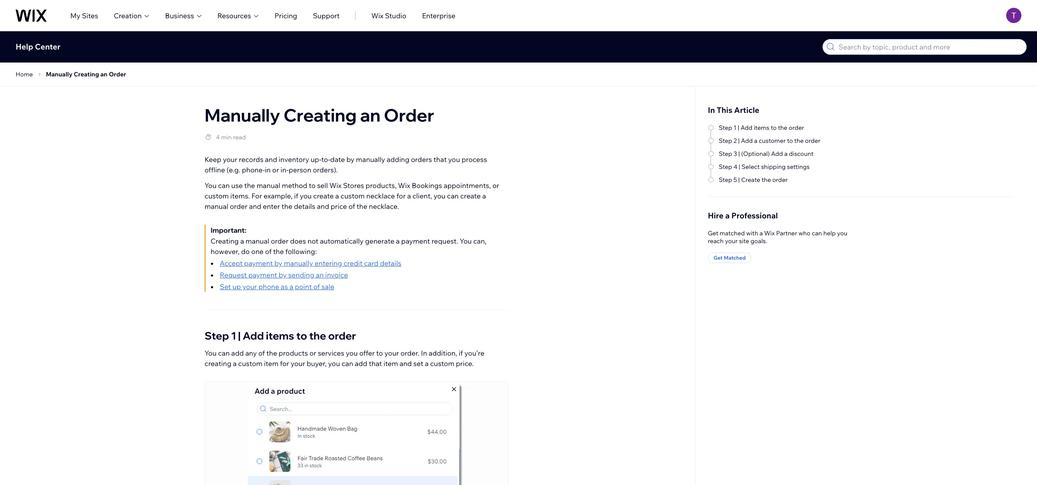 Task type: locate. For each thing, give the bounding box(es) containing it.
business button
[[165, 10, 202, 21]]

card
[[364, 259, 379, 268]]

by right date
[[347, 155, 355, 164]]

inventory
[[279, 155, 309, 164]]

add up "shipping"
[[771, 150, 783, 158]]

or
[[272, 165, 279, 174], [493, 181, 500, 190], [310, 349, 316, 357]]

0 horizontal spatial items
[[266, 329, 294, 342]]

1 vertical spatial for
[[280, 359, 289, 368]]

a right with
[[760, 229, 763, 237]]

0 horizontal spatial manually
[[46, 70, 72, 78]]

step left the select
[[719, 163, 732, 171]]

details inside important: creating a manual order does not automatically generate a payment request. you can, however, do one of the following: accept payment by manually entering credit card details request payment by sending an invoice set up your phone as a point of sale
[[380, 259, 402, 268]]

1 vertical spatial if
[[459, 349, 463, 357]]

0 vertical spatial details
[[294, 202, 316, 211]]

your left site
[[725, 237, 738, 245]]

1 vertical spatial in
[[421, 349, 427, 357]]

2 horizontal spatial an
[[360, 104, 381, 126]]

step 1 | add items to the order up the step 2 | add a customer to the order
[[719, 124, 804, 132]]

step 4 | select shipping settings
[[719, 163, 810, 171]]

to left sell
[[309, 181, 316, 190]]

get for get matched
[[714, 255, 723, 261]]

a left client,
[[407, 192, 411, 200]]

1 vertical spatial step 1 | add items to the order
[[205, 329, 356, 342]]

(e.g.
[[227, 165, 240, 174]]

wix inside get matched with a wix partner who can help you reach your site goals.
[[765, 229, 775, 237]]

wix inside "link"
[[372, 11, 384, 20]]

0 vertical spatial manual
[[257, 181, 281, 190]]

if down the method
[[294, 192, 298, 200]]

that inside the keep your records and inventory up-to-date by manually adding orders that you process offline (e.g. phone-in or in-person orders).
[[434, 155, 447, 164]]

1 horizontal spatial manually creating an order
[[205, 104, 435, 126]]

resources
[[218, 11, 251, 20]]

the up discount
[[795, 137, 804, 145]]

discount
[[789, 150, 814, 158]]

0 horizontal spatial create
[[313, 192, 334, 200]]

1 horizontal spatial an
[[316, 271, 324, 279]]

by up request payment by sending an invoice link
[[275, 259, 283, 268]]

2 horizontal spatial creating
[[284, 104, 357, 126]]

that right orders on the left top of the page
[[434, 155, 447, 164]]

0 horizontal spatial 1
[[231, 329, 236, 342]]

as
[[281, 282, 288, 291]]

in left this
[[708, 105, 715, 115]]

important:
[[211, 226, 247, 235]]

of left sale
[[314, 282, 320, 291]]

1 vertical spatial creating
[[284, 104, 357, 126]]

details down the method
[[294, 202, 316, 211]]

0 horizontal spatial in
[[421, 349, 427, 357]]

2 vertical spatial manual
[[246, 237, 269, 245]]

manually down following:
[[284, 259, 313, 268]]

items.
[[230, 192, 250, 200]]

step left the 5
[[719, 176, 732, 184]]

manual
[[257, 181, 281, 190], [205, 202, 228, 211], [246, 237, 269, 245]]

1 up 2
[[734, 124, 737, 132]]

you down offline
[[205, 181, 217, 190]]

your inside get matched with a wix partner who can help you reach your site goals.
[[725, 237, 738, 245]]

1 horizontal spatial 1
[[734, 124, 737, 132]]

in
[[708, 105, 715, 115], [421, 349, 427, 357]]

manual up one
[[246, 237, 269, 245]]

0 horizontal spatial 4
[[216, 133, 220, 141]]

1 vertical spatial get
[[714, 255, 723, 261]]

add left any
[[231, 349, 244, 357]]

get inside get matched with a wix partner who can help you reach your site goals.
[[708, 229, 719, 237]]

or inside you can add any of the products or services you offer to your order. in addition, if you're creating a custom item for your buyer, you can add that item and set a custom price.
[[310, 349, 316, 357]]

add
[[741, 124, 753, 132], [741, 137, 753, 145], [771, 150, 783, 158], [243, 329, 264, 342]]

1 horizontal spatial 4
[[734, 163, 738, 171]]

the inside you can add any of the products or services you offer to your order. in addition, if you're creating a custom item for your buyer, you can add that item and set a custom price.
[[267, 349, 277, 357]]

reach
[[708, 237, 724, 245]]

payment left the request.
[[402, 237, 430, 245]]

1 horizontal spatial create
[[461, 192, 481, 200]]

1 horizontal spatial manually
[[356, 155, 385, 164]]

services
[[318, 349, 345, 357]]

1 vertical spatial order
[[384, 104, 435, 126]]

item
[[264, 359, 279, 368], [384, 359, 398, 368]]

goals.
[[751, 237, 768, 245]]

you for custom
[[205, 181, 217, 190]]

you inside important: creating a manual order does not automatically generate a payment request. you can, however, do one of the following: accept payment by manually entering credit card details request payment by sending an invoice set up your phone as a point of sale
[[460, 237, 472, 245]]

process
[[462, 155, 487, 164]]

manually up read
[[205, 104, 280, 126]]

or up buyer,
[[310, 349, 316, 357]]

you inside the you can use the manual method to sell wix stores products, wix bookings appointments, or custom items. for example, if you create a custom necklace for a client, you can create a manual order and enter the details and price of the necklace.
[[205, 181, 217, 190]]

you're
[[465, 349, 485, 357]]

manually left adding
[[356, 155, 385, 164]]

creation button
[[114, 10, 150, 21]]

0 vertical spatial by
[[347, 155, 355, 164]]

buyer,
[[307, 359, 327, 368]]

or right 'appointments,'
[[493, 181, 500, 190]]

for
[[397, 192, 406, 200], [280, 359, 289, 368]]

0 horizontal spatial order
[[109, 70, 126, 78]]

appointments,
[[444, 181, 491, 190]]

1 vertical spatial manually
[[284, 259, 313, 268]]

manually creating an order
[[46, 70, 126, 78], [205, 104, 435, 126]]

1 horizontal spatial step 1 | add items to the order
[[719, 124, 804, 132]]

0 horizontal spatial that
[[369, 359, 382, 368]]

keep your records and inventory up-to-date by manually adding orders that you process offline (e.g. phone-in or in-person orders).
[[205, 155, 487, 174]]

items
[[754, 124, 770, 132], [266, 329, 294, 342]]

2 vertical spatial you
[[205, 349, 217, 357]]

1 horizontal spatial or
[[310, 349, 316, 357]]

1 horizontal spatial add
[[355, 359, 368, 368]]

you up creating at the left bottom
[[205, 349, 217, 357]]

get left matched
[[714, 255, 723, 261]]

0 vertical spatial payment
[[402, 237, 430, 245]]

create
[[313, 192, 334, 200], [461, 192, 481, 200]]

by
[[347, 155, 355, 164], [275, 259, 283, 268], [279, 271, 287, 279]]

0 vertical spatial in
[[708, 105, 715, 115]]

you inside you can add any of the products or services you offer to your order. in addition, if you're creating a custom item for your buyer, you can add that item and set a custom price.
[[205, 349, 217, 357]]

use
[[231, 181, 243, 190]]

or inside the keep your records and inventory up-to-date by manually adding orders that you process offline (e.g. phone-in or in-person orders).
[[272, 165, 279, 174]]

you for addition,
[[205, 349, 217, 357]]

creating
[[74, 70, 99, 78], [284, 104, 357, 126], [211, 237, 239, 245]]

your right up
[[243, 282, 257, 291]]

2 vertical spatial by
[[279, 271, 287, 279]]

0 horizontal spatial creating
[[74, 70, 99, 78]]

1 vertical spatial that
[[369, 359, 382, 368]]

profile image image
[[1007, 8, 1022, 23]]

items up products
[[266, 329, 294, 342]]

the inside important: creating a manual order does not automatically generate a payment request. you can, however, do one of the following: accept payment by manually entering credit card details request payment by sending an invoice set up your phone as a point of sale
[[273, 247, 284, 256]]

your inside important: creating a manual order does not automatically generate a payment request. you can, however, do one of the following: accept payment by manually entering credit card details request payment by sending an invoice set up your phone as a point of sale
[[243, 282, 257, 291]]

0 vertical spatial add
[[231, 349, 244, 357]]

you right help
[[838, 229, 848, 237]]

1 horizontal spatial if
[[459, 349, 463, 357]]

custom down stores
[[341, 192, 365, 200]]

2 vertical spatial or
[[310, 349, 316, 357]]

offer
[[360, 349, 375, 357]]

order.
[[401, 349, 420, 357]]

in up 'set'
[[421, 349, 427, 357]]

support link
[[313, 10, 340, 21]]

2 horizontal spatial or
[[493, 181, 500, 190]]

manual up important:
[[205, 202, 228, 211]]

for inside the you can use the manual method to sell wix stores products, wix bookings appointments, or custom items. for example, if you create a custom necklace for a client, you can create a manual order and enter the details and price of the necklace.
[[397, 192, 406, 200]]

the down example,
[[282, 202, 293, 211]]

details right card
[[380, 259, 402, 268]]

that
[[434, 155, 447, 164], [369, 359, 382, 368]]

order
[[789, 124, 804, 132], [805, 137, 821, 145], [773, 176, 788, 184], [230, 202, 248, 211], [271, 237, 289, 245], [328, 329, 356, 342]]

to up "customer"
[[771, 124, 777, 132]]

settings
[[787, 163, 810, 171]]

your down products
[[291, 359, 305, 368]]

for down products
[[280, 359, 289, 368]]

1 up creating at the left bottom
[[231, 329, 236, 342]]

you left process
[[449, 155, 460, 164]]

1 vertical spatial you
[[460, 237, 472, 245]]

home
[[16, 70, 33, 78]]

1 horizontal spatial that
[[434, 155, 447, 164]]

if up price.
[[459, 349, 463, 357]]

manually
[[356, 155, 385, 164], [284, 259, 313, 268]]

0 vertical spatial 1
[[734, 124, 737, 132]]

the right one
[[273, 247, 284, 256]]

0 vertical spatial for
[[397, 192, 406, 200]]

you left can,
[[460, 237, 472, 245]]

0 horizontal spatial or
[[272, 165, 279, 174]]

wix left studio
[[372, 11, 384, 20]]

you left offer
[[346, 349, 358, 357]]

phone
[[259, 282, 279, 291]]

your up '(e.g.'
[[223, 155, 238, 164]]

creating inside important: creating a manual order does not automatically generate a payment request. you can, however, do one of the following: accept payment by manually entering credit card details request payment by sending an invoice set up your phone as a point of sale
[[211, 237, 239, 245]]

step 5 | create the order
[[719, 176, 788, 184]]

the down step 4 | select shipping settings
[[762, 176, 771, 184]]

0 vertical spatial get
[[708, 229, 719, 237]]

you can use the manual method to sell wix stores products, wix bookings appointments, or custom items. for example, if you create a custom necklace for a client, you can create a manual order and enter the details and price of the necklace.
[[205, 181, 500, 211]]

and inside you can add any of the products or services you offer to your order. in addition, if you're creating a custom item for your buyer, you can add that item and set a custom price.
[[400, 359, 412, 368]]

0 horizontal spatial an
[[100, 70, 108, 78]]

of right price
[[349, 202, 355, 211]]

to up products
[[296, 329, 307, 342]]

get for get matched with a wix partner who can help you reach your site goals.
[[708, 229, 719, 237]]

addition,
[[429, 349, 457, 357]]

can right who
[[812, 229, 823, 237]]

create down 'appointments,'
[[461, 192, 481, 200]]

wix studio link
[[372, 10, 407, 21]]

can down services
[[342, 359, 353, 368]]

a inside get matched with a wix partner who can help you reach your site goals.
[[760, 229, 763, 237]]

credit
[[344, 259, 363, 268]]

0 vertical spatial you
[[205, 181, 217, 190]]

not
[[308, 237, 319, 245]]

sending
[[288, 271, 314, 279]]

0 vertical spatial items
[[754, 124, 770, 132]]

set up your phone as a point of sale link
[[220, 282, 335, 291]]

1 vertical spatial details
[[380, 259, 402, 268]]

business
[[165, 11, 194, 20]]

and up in
[[265, 155, 277, 164]]

0 horizontal spatial details
[[294, 202, 316, 211]]

step left 3
[[719, 150, 732, 158]]

point
[[295, 282, 312, 291]]

price.
[[456, 359, 474, 368]]

0 horizontal spatial for
[[280, 359, 289, 368]]

if inside you can add any of the products or services you offer to your order. in addition, if you're creating a custom item for your buyer, you can add that item and set a custom price.
[[459, 349, 463, 357]]

step up creating at the left bottom
[[205, 329, 229, 342]]

to right offer
[[377, 349, 383, 357]]

0 horizontal spatial item
[[264, 359, 279, 368]]

studio
[[385, 11, 407, 20]]

0 vertical spatial manually creating an order
[[46, 70, 126, 78]]

1 vertical spatial or
[[493, 181, 500, 190]]

4 left "min"
[[216, 133, 220, 141]]

0 vertical spatial or
[[272, 165, 279, 174]]

get matched
[[714, 255, 746, 261]]

1
[[734, 124, 737, 132], [231, 329, 236, 342]]

of right one
[[265, 247, 272, 256]]

0 vertical spatial that
[[434, 155, 447, 164]]

can down 'appointments,'
[[447, 192, 459, 200]]

or inside the you can use the manual method to sell wix stores products, wix bookings appointments, or custom items. for example, if you create a custom necklace for a client, you can create a manual order and enter the details and price of the necklace.
[[493, 181, 500, 190]]

1 horizontal spatial for
[[397, 192, 406, 200]]

4 down 3
[[734, 163, 738, 171]]

0 vertical spatial if
[[294, 192, 298, 200]]

0 horizontal spatial if
[[294, 192, 298, 200]]

2 item from the left
[[384, 359, 398, 368]]

items up the step 2 | add a customer to the order
[[754, 124, 770, 132]]

and inside the keep your records and inventory up-to-date by manually adding orders that you process offline (e.g. phone-in or in-person orders).
[[265, 155, 277, 164]]

1 horizontal spatial creating
[[211, 237, 239, 245]]

0 vertical spatial order
[[109, 70, 126, 78]]

by up as
[[279, 271, 287, 279]]

1 vertical spatial an
[[360, 104, 381, 126]]

matched
[[720, 229, 745, 237]]

(optional)
[[741, 150, 770, 158]]

you down the bookings
[[434, 192, 446, 200]]

order inside the you can use the manual method to sell wix stores products, wix bookings appointments, or custom items. for example, if you create a custom necklace for a client, you can create a manual order and enter the details and price of the necklace.
[[230, 202, 248, 211]]

get down the hire at the right top of the page
[[708, 229, 719, 237]]

step
[[719, 124, 732, 132], [719, 137, 732, 145], [719, 150, 732, 158], [719, 163, 732, 171], [719, 176, 732, 184], [205, 329, 229, 342]]

or right in
[[272, 165, 279, 174]]

sites
[[82, 11, 98, 20]]

details
[[294, 202, 316, 211], [380, 259, 402, 268]]

1 horizontal spatial details
[[380, 259, 402, 268]]

you
[[205, 181, 217, 190], [460, 237, 472, 245], [205, 349, 217, 357]]

step down this
[[719, 124, 732, 132]]

1 vertical spatial by
[[275, 259, 283, 268]]

1 vertical spatial manually
[[205, 104, 280, 126]]

2 vertical spatial creating
[[211, 237, 239, 245]]

for inside you can add any of the products or services you offer to your order. in addition, if you're creating a custom item for your buyer, you can add that item and set a custom price.
[[280, 359, 289, 368]]

necklace.
[[369, 202, 399, 211]]

wix right sell
[[330, 181, 342, 190]]

add
[[231, 349, 244, 357], [355, 359, 368, 368]]

2 vertical spatial an
[[316, 271, 324, 279]]

your
[[223, 155, 238, 164], [725, 237, 738, 245], [243, 282, 257, 291], [385, 349, 399, 357], [291, 359, 305, 368]]

1 horizontal spatial item
[[384, 359, 398, 368]]

1 vertical spatial add
[[355, 359, 368, 368]]

0 vertical spatial manually
[[356, 155, 385, 164]]

0 horizontal spatial manually creating an order
[[46, 70, 126, 78]]

screenshot of product selection popup image
[[248, 382, 465, 485]]

the right any
[[267, 349, 277, 357]]

professional
[[732, 211, 778, 221]]

a right 'set'
[[425, 359, 429, 368]]

1 horizontal spatial order
[[384, 104, 435, 126]]

a up do
[[240, 237, 244, 245]]

manually
[[46, 70, 72, 78], [205, 104, 280, 126]]

my
[[70, 11, 80, 20]]

create down sell
[[313, 192, 334, 200]]

0 horizontal spatial manually
[[284, 259, 313, 268]]

0 vertical spatial creating
[[74, 70, 99, 78]]

0 vertical spatial 4
[[216, 133, 220, 141]]

and down "order."
[[400, 359, 412, 368]]

payment up phone
[[249, 271, 277, 279]]

1 vertical spatial manual
[[205, 202, 228, 211]]

manual up example,
[[257, 181, 281, 190]]

a right creating at the left bottom
[[233, 359, 237, 368]]

1 create from the left
[[313, 192, 334, 200]]

manually down center
[[46, 70, 72, 78]]

payment down one
[[244, 259, 273, 268]]

set
[[220, 282, 231, 291]]



Task type: describe. For each thing, give the bounding box(es) containing it.
support
[[313, 11, 340, 20]]

details inside the you can use the manual method to sell wix stores products, wix bookings appointments, or custom items. for example, if you create a custom necklace for a client, you can create a manual order and enter the details and price of the necklace.
[[294, 202, 316, 211]]

client,
[[413, 192, 432, 200]]

a right the hire at the right top of the page
[[726, 211, 730, 221]]

3
[[734, 150, 737, 158]]

sell
[[317, 181, 328, 190]]

to-
[[322, 155, 330, 164]]

1 vertical spatial payment
[[244, 259, 273, 268]]

1 vertical spatial items
[[266, 329, 294, 342]]

automatically
[[320, 237, 364, 245]]

resources button
[[218, 10, 259, 21]]

help
[[824, 229, 836, 237]]

4 min read
[[216, 133, 246, 141]]

can,
[[474, 237, 487, 245]]

orders).
[[313, 165, 338, 174]]

products,
[[366, 181, 397, 190]]

article
[[735, 105, 760, 115]]

request.
[[432, 237, 459, 245]]

1 horizontal spatial in
[[708, 105, 715, 115]]

and down for
[[249, 202, 261, 211]]

your left "order."
[[385, 349, 399, 357]]

however,
[[211, 247, 240, 256]]

create
[[741, 176, 760, 184]]

my sites link
[[70, 10, 98, 21]]

wix left the bookings
[[398, 181, 410, 190]]

2 create from the left
[[461, 192, 481, 200]]

up
[[233, 282, 241, 291]]

center
[[35, 42, 60, 52]]

select
[[742, 163, 760, 171]]

method
[[282, 181, 307, 190]]

of inside you can add any of the products or services you offer to your order. in addition, if you're creating a custom item for your buyer, you can add that item and set a custom price.
[[259, 349, 265, 357]]

a down 'appointments,'
[[483, 192, 486, 200]]

0 horizontal spatial add
[[231, 349, 244, 357]]

following:
[[286, 247, 317, 256]]

pricing
[[275, 11, 297, 20]]

creation
[[114, 11, 142, 20]]

partner
[[777, 229, 798, 237]]

hire
[[708, 211, 724, 221]]

manually inside important: creating a manual order does not automatically generate a payment request. you can, however, do one of the following: accept payment by manually entering credit card details request payment by sending an invoice set up your phone as a point of sale
[[284, 259, 313, 268]]

my sites
[[70, 11, 98, 20]]

shipping
[[761, 163, 786, 171]]

in this article
[[708, 105, 760, 115]]

an inside important: creating a manual order does not automatically generate a payment request. you can, however, do one of the following: accept payment by manually entering credit card details request payment by sending an invoice set up your phone as a point of sale
[[316, 271, 324, 279]]

custom down addition,
[[430, 359, 455, 368]]

1 vertical spatial 1
[[231, 329, 236, 342]]

the down necklace
[[357, 202, 368, 211]]

who
[[799, 229, 811, 237]]

help center link
[[16, 42, 60, 52]]

does
[[290, 237, 306, 245]]

1 horizontal spatial items
[[754, 124, 770, 132]]

the up "customer"
[[778, 124, 788, 132]]

1 vertical spatial manually creating an order
[[205, 104, 435, 126]]

set
[[414, 359, 424, 368]]

add right 2
[[741, 137, 753, 145]]

add down article
[[741, 124, 753, 132]]

the up for
[[244, 181, 255, 190]]

phone-
[[242, 165, 265, 174]]

to inside you can add any of the products or services you offer to your order. in addition, if you're creating a custom item for your buyer, you can add that item and set a custom price.
[[377, 349, 383, 357]]

2 vertical spatial payment
[[249, 271, 277, 279]]

accept payment by manually entering credit card details link
[[220, 259, 402, 268]]

site
[[740, 237, 750, 245]]

manual inside important: creating a manual order does not automatically generate a payment request. you can, however, do one of the following: accept payment by manually entering credit card details request payment by sending an invoice set up your phone as a point of sale
[[246, 237, 269, 245]]

0 vertical spatial step 1 | add items to the order
[[719, 124, 804, 132]]

if inside the you can use the manual method to sell wix stores products, wix bookings appointments, or custom items. for example, if you create a custom necklace for a client, you can create a manual order and enter the details and price of the necklace.
[[294, 192, 298, 200]]

1 vertical spatial 4
[[734, 163, 738, 171]]

get matched link
[[708, 253, 752, 263]]

enterprise link
[[422, 10, 456, 21]]

records
[[239, 155, 264, 164]]

that inside you can add any of the products or services you offer to your order. in addition, if you're creating a custom item for your buyer, you can add that item and set a custom price.
[[369, 359, 382, 368]]

accept
[[220, 259, 243, 268]]

customer
[[759, 137, 786, 145]]

your inside the keep your records and inventory up-to-date by manually adding orders that you process offline (e.g. phone-in or in-person orders).
[[223, 155, 238, 164]]

example,
[[264, 192, 293, 200]]

with
[[747, 229, 759, 237]]

1 horizontal spatial manually
[[205, 104, 280, 126]]

add up any
[[243, 329, 264, 342]]

2
[[734, 137, 737, 145]]

adding
[[387, 155, 410, 164]]

do
[[241, 247, 250, 256]]

of inside the you can use the manual method to sell wix stores products, wix bookings appointments, or custom items. for example, if you create a custom necklace for a client, you can create a manual order and enter the details and price of the necklace.
[[349, 202, 355, 211]]

and left price
[[317, 202, 329, 211]]

a right generate
[[396, 237, 400, 245]]

you inside get matched with a wix partner who can help you reach your site goals.
[[838, 229, 848, 237]]

hire a professional
[[708, 211, 778, 221]]

to up discount
[[787, 137, 793, 145]]

manually inside the keep your records and inventory up-to-date by manually adding orders that you process offline (e.g. phone-in or in-person orders).
[[356, 155, 385, 164]]

enter
[[263, 202, 280, 211]]

creating
[[205, 359, 232, 368]]

a up (optional) on the top
[[754, 137, 758, 145]]

Search by topic, product and more field
[[837, 40, 1024, 54]]

read
[[233, 133, 246, 141]]

you can add any of the products or services you offer to your order. in addition, if you're creating a custom item for your buyer, you can add that item and set a custom price.
[[205, 349, 485, 368]]

step 3 | (optional) add a discount
[[719, 150, 814, 158]]

you inside the keep your records and inventory up-to-date by manually adding orders that you process offline (e.g. phone-in or in-person orders).
[[449, 155, 460, 164]]

0 vertical spatial an
[[100, 70, 108, 78]]

can up creating at the left bottom
[[218, 349, 230, 357]]

person
[[289, 165, 311, 174]]

request payment by sending an invoice link
[[220, 271, 348, 279]]

you down the method
[[300, 192, 312, 200]]

date
[[330, 155, 345, 164]]

a right as
[[290, 282, 293, 291]]

a left discount
[[785, 150, 788, 158]]

up-
[[311, 155, 322, 164]]

to inside the you can use the manual method to sell wix stores products, wix bookings appointments, or custom items. for example, if you create a custom necklace for a client, you can create a manual order and enter the details and price of the necklace.
[[309, 181, 316, 190]]

enterprise
[[422, 11, 456, 20]]

get matched with a wix partner who can help you reach your site goals.
[[708, 229, 848, 245]]

1 item from the left
[[264, 359, 279, 368]]

a up price
[[335, 192, 339, 200]]

0 vertical spatial manually
[[46, 70, 72, 78]]

help
[[16, 42, 33, 52]]

invoice
[[325, 271, 348, 279]]

custom down any
[[238, 359, 263, 368]]

in
[[265, 165, 271, 174]]

in inside you can add any of the products or services you offer to your order. in addition, if you're creating a custom item for your buyer, you can add that item and set a custom price.
[[421, 349, 427, 357]]

for
[[252, 192, 262, 200]]

order inside important: creating a manual order does not automatically generate a payment request. you can, however, do one of the following: accept payment by manually entering credit card details request payment by sending an invoice set up your phone as a point of sale
[[271, 237, 289, 245]]

can left use
[[218, 181, 230, 190]]

matched
[[724, 255, 746, 261]]

in-
[[281, 165, 289, 174]]

price
[[331, 202, 347, 211]]

any
[[245, 349, 257, 357]]

entering
[[315, 259, 342, 268]]

sale
[[322, 282, 335, 291]]

this
[[717, 105, 733, 115]]

one
[[251, 247, 264, 256]]

step left 2
[[719, 137, 732, 145]]

the up services
[[309, 329, 326, 342]]

can inside get matched with a wix partner who can help you reach your site goals.
[[812, 229, 823, 237]]

by inside the keep your records and inventory up-to-date by manually adding orders that you process offline (e.g. phone-in or in-person orders).
[[347, 155, 355, 164]]

request
[[220, 271, 247, 279]]

necklace
[[367, 192, 395, 200]]

custom left items.
[[205, 192, 229, 200]]

0 horizontal spatial step 1 | add items to the order
[[205, 329, 356, 342]]

home link
[[13, 69, 35, 79]]

generate
[[365, 237, 395, 245]]

you down services
[[328, 359, 340, 368]]

step 2 | add a customer to the order
[[719, 137, 821, 145]]



Task type: vqa. For each thing, say whether or not it's contained in the screenshot.
the Manually Creating an Order
yes



